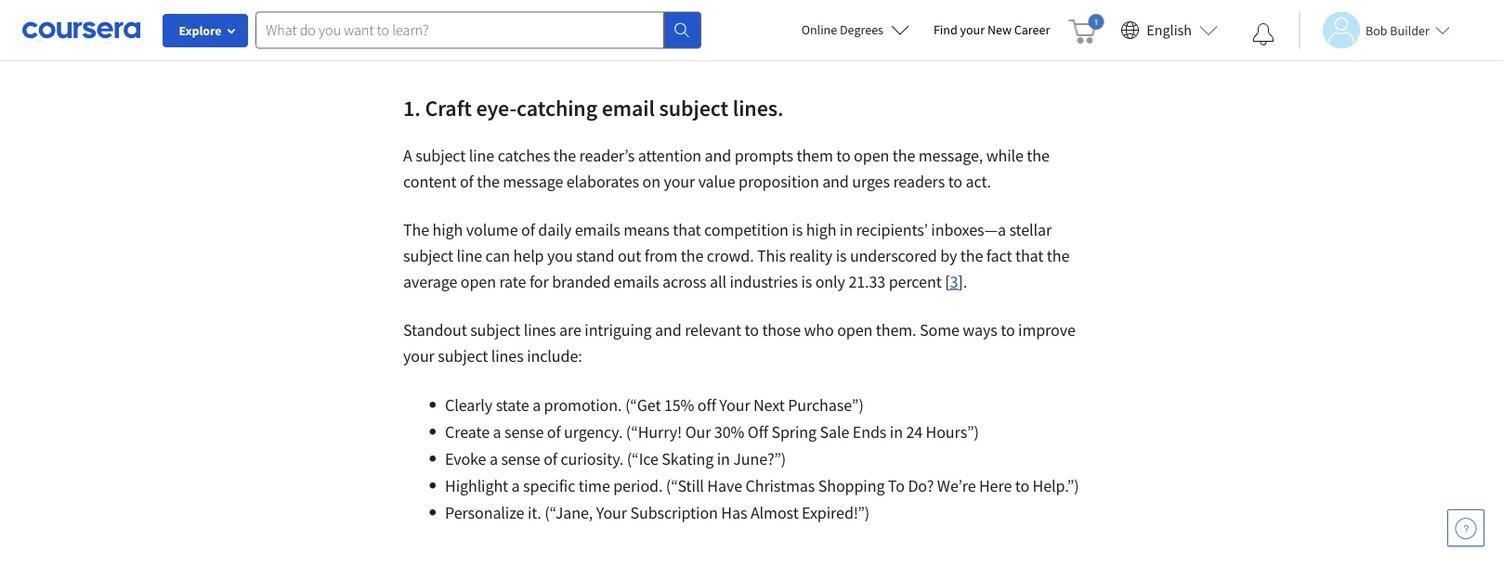 Task type: locate. For each thing, give the bounding box(es) containing it.
email
[[602, 94, 655, 122]]

open right who
[[837, 320, 873, 341]]

the up across
[[681, 246, 704, 267]]

line inside 'a subject line catches the reader's attention and prompts them to open the message, while the content of the message elaborates on your value proposition and urges readers to act.'
[[469, 145, 495, 166]]

and left relevant
[[655, 320, 682, 341]]

elaborates
[[567, 171, 639, 192]]

0 vertical spatial is
[[792, 220, 803, 241]]

0 horizontal spatial your
[[403, 346, 435, 367]]

("ice
[[627, 449, 659, 470]]

lines up include:
[[524, 320, 556, 341]]

0 horizontal spatial high
[[433, 220, 463, 241]]

intriguing
[[585, 320, 652, 341]]

explore
[[179, 22, 222, 39]]

only
[[816, 272, 846, 293]]

of up help
[[521, 220, 535, 241]]

inboxes—a
[[932, 220, 1006, 241]]

urges
[[852, 171, 890, 192]]

look
[[528, 26, 558, 47]]

we're
[[938, 476, 976, 497]]

1 vertical spatial open
[[461, 272, 496, 293]]

0 horizontal spatial and
[[655, 320, 682, 341]]

a right create
[[493, 422, 501, 443]]

0 horizontal spatial that
[[673, 220, 701, 241]]

ends
[[853, 422, 887, 443]]

your up 30%
[[720, 395, 750, 416]]

2 vertical spatial in
[[717, 449, 730, 470]]

in left recipients'
[[840, 220, 853, 241]]

the high volume of daily emails means that competition is high in recipients' inboxes—a stellar subject line can help you stand out from the crowd. this reality is underscored by the fact that the average open rate for branded emails across all industries is only 21.33 percent [
[[403, 220, 1070, 293]]

subject down rate at the left of page
[[470, 320, 521, 341]]

2 vertical spatial and
[[655, 320, 682, 341]]

1 horizontal spatial your
[[720, 395, 750, 416]]

at
[[561, 26, 575, 47]]

your down attention
[[664, 171, 695, 192]]

lines
[[524, 320, 556, 341], [491, 346, 524, 367]]

the
[[403, 220, 429, 241]]

english
[[1147, 21, 1192, 39]]

coursera image
[[22, 15, 140, 45]]

content
[[403, 171, 457, 192]]

to left act.
[[949, 171, 963, 192]]

emails up stand
[[575, 220, 620, 241]]

lines left include:
[[491, 346, 524, 367]]

sense down state
[[505, 422, 544, 443]]

your
[[961, 21, 985, 38], [664, 171, 695, 192], [403, 346, 435, 367]]

your inside find your new career link
[[961, 21, 985, 38]]

3
[[950, 272, 958, 293]]

the right catches
[[554, 145, 576, 166]]

and down them
[[823, 171, 849, 192]]

1 vertical spatial that
[[1016, 246, 1044, 267]]

open inside standout subject lines are intriguing and relevant to those who open them. some ways to improve your subject lines include:
[[837, 320, 873, 341]]

the up 'readers'
[[893, 145, 916, 166]]

subject
[[659, 94, 729, 122], [416, 145, 466, 166], [403, 246, 454, 267], [470, 320, 521, 341], [438, 346, 488, 367]]

is up "reality"
[[792, 220, 803, 241]]

1 horizontal spatial your
[[664, 171, 695, 192]]

open up the urges
[[854, 145, 890, 166]]

underscored
[[850, 246, 937, 267]]

english button
[[1114, 0, 1226, 60]]

("hurry!
[[626, 422, 682, 443]]

of left urgency.
[[547, 422, 561, 443]]

help center image
[[1455, 518, 1478, 540]]

1 vertical spatial in
[[890, 422, 903, 443]]

standout subject lines are intriguing and relevant to those who open them. some ways to improve your subject lines include:
[[403, 320, 1076, 367]]

act.
[[966, 171, 992, 192]]

0 vertical spatial your
[[961, 21, 985, 38]]

while
[[987, 145, 1024, 166]]

help
[[514, 246, 544, 267]]

show notifications image
[[1253, 23, 1275, 46]]

("still
[[666, 476, 704, 497]]

1 horizontal spatial in
[[840, 220, 853, 241]]

catching
[[517, 94, 598, 122]]

evoke
[[445, 449, 486, 470]]

include:
[[527, 346, 582, 367]]

to
[[837, 145, 851, 166], [949, 171, 963, 192], [745, 320, 759, 341], [1001, 320, 1015, 341], [1016, 476, 1030, 497]]

our
[[686, 422, 711, 443]]

subject up attention
[[659, 94, 729, 122]]

1 horizontal spatial high
[[806, 220, 837, 241]]

builder
[[1391, 22, 1430, 39]]

them
[[797, 145, 833, 166]]

sense
[[505, 422, 544, 443], [501, 449, 541, 470]]

reality
[[790, 246, 833, 267]]

0 vertical spatial sense
[[505, 422, 544, 443]]

ways
[[963, 320, 998, 341]]

subject up content
[[416, 145, 466, 166]]

let's
[[403, 26, 435, 47]]

line left "can"
[[457, 246, 482, 267]]

subject up the average
[[403, 246, 454, 267]]

1 vertical spatial line
[[457, 246, 482, 267]]

message,
[[919, 145, 983, 166]]

fact
[[987, 246, 1012, 267]]

next
[[754, 395, 785, 416]]

1 horizontal spatial that
[[1016, 246, 1044, 267]]

1 vertical spatial is
[[836, 246, 847, 267]]

sense up specific
[[501, 449, 541, 470]]

tip.
[[615, 26, 637, 47]]

for
[[530, 272, 549, 293]]

is up only
[[836, 246, 847, 267]]

means
[[624, 220, 670, 241]]

average
[[403, 272, 457, 293]]

0 vertical spatial your
[[720, 395, 750, 416]]

bob builder button
[[1299, 12, 1451, 49]]

curiosity.
[[561, 449, 624, 470]]

to right here
[[1016, 476, 1030, 497]]

2 horizontal spatial your
[[961, 21, 985, 38]]

shopping
[[818, 476, 885, 497]]

line inside the high volume of daily emails means that competition is high in recipients' inboxes—a stellar subject line can help you stand out from the crowd. this reality is underscored by the fact that the average open rate for branded emails across all industries is only 21.33 percent [
[[457, 246, 482, 267]]

("get
[[625, 395, 661, 416]]

a right take
[[472, 26, 480, 47]]

0 vertical spatial that
[[673, 220, 701, 241]]

who
[[804, 320, 834, 341]]

1 vertical spatial and
[[823, 171, 849, 192]]

0 vertical spatial open
[[854, 145, 890, 166]]

2 vertical spatial open
[[837, 320, 873, 341]]

in inside the high volume of daily emails means that competition is high in recipients' inboxes—a stellar subject line can help you stand out from the crowd. this reality is underscored by the fact that the average open rate for branded emails across all industries is only 21.33 percent [
[[840, 220, 853, 241]]

None search field
[[256, 12, 702, 49]]

eye-
[[476, 94, 517, 122]]

and
[[705, 145, 732, 166], [823, 171, 849, 192], [655, 320, 682, 341]]

your inside 'a subject line catches the reader's attention and prompts them to open the message, while the content of the message elaborates on your value proposition and urges readers to act.'
[[664, 171, 695, 192]]

0 horizontal spatial your
[[596, 503, 627, 524]]

time
[[579, 476, 610, 497]]

in left 24
[[890, 422, 903, 443]]

0 vertical spatial line
[[469, 145, 495, 166]]

clearly state a promotion. ("get 15% off your next purchase") create a sense of urgency. ("hurry! our 30% off spring sale ends in 24 hours") evoke a sense of curiosity. ("ice skating in june?") highlight a specific time period. ("still have christmas shopping to do? we're here to help.") personalize it. ("jane, your subscription has almost expired!")
[[445, 395, 1080, 524]]

of inside the high volume of daily emails means that competition is high in recipients' inboxes—a stellar subject line can help you stand out from the crowd. this reality is underscored by the fact that the average open rate for branded emails across all industries is only 21.33 percent [
[[521, 220, 535, 241]]

in up have
[[717, 449, 730, 470]]

catches
[[498, 145, 550, 166]]

shopping cart: 1 item image
[[1069, 14, 1104, 44]]

and up value
[[705, 145, 732, 166]]

emails
[[575, 220, 620, 241], [614, 272, 659, 293]]

attention
[[638, 145, 702, 166]]

your down standout
[[403, 346, 435, 367]]

your down time
[[596, 503, 627, 524]]

is left only
[[802, 272, 812, 293]]

1. craft eye-catching email subject lines.
[[403, 94, 784, 122]]

emails down out
[[614, 272, 659, 293]]

high right the
[[433, 220, 463, 241]]

a right 'evoke'
[[490, 449, 498, 470]]

of inside 'a subject line catches the reader's attention and prompts them to open the message, while the content of the message elaborates on your value proposition and urges readers to act.'
[[460, 171, 474, 192]]

2 vertical spatial your
[[403, 346, 435, 367]]

recipients'
[[856, 220, 928, 241]]

line left catches
[[469, 145, 495, 166]]

that up from
[[673, 220, 701, 241]]

of right content
[[460, 171, 474, 192]]

0 vertical spatial in
[[840, 220, 853, 241]]

0 vertical spatial and
[[705, 145, 732, 166]]

take
[[439, 26, 468, 47]]

in
[[840, 220, 853, 241], [890, 422, 903, 443], [717, 449, 730, 470]]

a
[[472, 26, 480, 47], [533, 395, 541, 416], [493, 422, 501, 443], [490, 449, 498, 470], [512, 476, 520, 497]]

of
[[460, 171, 474, 192], [521, 220, 535, 241], [547, 422, 561, 443], [544, 449, 558, 470]]

period.
[[614, 476, 663, 497]]

readers
[[893, 171, 945, 192]]

open
[[854, 145, 890, 166], [461, 272, 496, 293], [837, 320, 873, 341]]

0 horizontal spatial in
[[717, 449, 730, 470]]

it.
[[528, 503, 542, 524]]

this
[[757, 246, 786, 267]]

your right find
[[961, 21, 985, 38]]

the down stellar
[[1047, 246, 1070, 267]]

subject inside 'a subject line catches the reader's attention and prompts them to open the message, while the content of the message elaborates on your value proposition and urges readers to act.'
[[416, 145, 466, 166]]

1 horizontal spatial and
[[705, 145, 732, 166]]

open inside 'a subject line catches the reader's attention and prompts them to open the message, while the content of the message elaborates on your value proposition and urges readers to act.'
[[854, 145, 890, 166]]

0 vertical spatial lines
[[524, 320, 556, 341]]

1 vertical spatial your
[[664, 171, 695, 192]]

that down stellar
[[1016, 246, 1044, 267]]

15%
[[664, 395, 695, 416]]

them.
[[876, 320, 917, 341]]

urgency.
[[564, 422, 623, 443]]

find
[[934, 21, 958, 38]]

lines.
[[733, 94, 784, 122]]

open down "can"
[[461, 272, 496, 293]]

the right by
[[961, 246, 983, 267]]

high up "reality"
[[806, 220, 837, 241]]



Task type: vqa. For each thing, say whether or not it's contained in the screenshot.
2nd About from the top
no



Task type: describe. For each thing, give the bounding box(es) containing it.
1 vertical spatial sense
[[501, 449, 541, 470]]

2 horizontal spatial in
[[890, 422, 903, 443]]

daily
[[538, 220, 572, 241]]

has
[[721, 503, 748, 524]]

online degrees
[[802, 21, 884, 38]]

24
[[906, 422, 923, 443]]

online degrees button
[[787, 9, 925, 50]]

by
[[941, 246, 957, 267]]

state
[[496, 395, 529, 416]]

each
[[578, 26, 611, 47]]

almost
[[751, 503, 799, 524]]

3 ].
[[950, 272, 971, 293]]

subscription
[[631, 503, 718, 524]]

bob
[[1366, 22, 1388, 39]]

subject inside the high volume of daily emails means that competition is high in recipients' inboxes—a stellar subject line can help you stand out from the crowd. this reality is underscored by the fact that the average open rate for branded emails across all industries is only 21.33 percent [
[[403, 246, 454, 267]]

off
[[748, 422, 769, 443]]

online
[[802, 21, 838, 38]]

1 vertical spatial your
[[596, 503, 627, 524]]

to
[[888, 476, 905, 497]]

can
[[486, 246, 510, 267]]

value
[[699, 171, 736, 192]]

of up specific
[[544, 449, 558, 470]]

2 high from the left
[[806, 220, 837, 241]]

personalize
[[445, 503, 525, 524]]

stand
[[576, 246, 615, 267]]

june?")
[[734, 449, 786, 470]]

a left specific
[[512, 476, 520, 497]]

craft
[[425, 94, 472, 122]]

proposition
[[739, 171, 819, 192]]

you
[[547, 246, 573, 267]]

message
[[503, 171, 563, 192]]

1 vertical spatial lines
[[491, 346, 524, 367]]

2 vertical spatial is
[[802, 272, 812, 293]]

industries
[[730, 272, 798, 293]]

expired!")
[[802, 503, 870, 524]]

hours")
[[926, 422, 979, 443]]

career
[[1015, 21, 1050, 38]]

prompts
[[735, 145, 794, 166]]

competition
[[705, 220, 789, 241]]

are
[[560, 320, 582, 341]]

promotion.
[[544, 395, 622, 416]]

to inside 'clearly state a promotion. ("get 15% off your next purchase") create a sense of urgency. ("hurry! our 30% off spring sale ends in 24 hours") evoke a sense of curiosity. ("ice skating in june?") highlight a specific time period. ("still have christmas shopping to do? we're here to help.") personalize it. ("jane, your subscription has almost expired!")'
[[1016, 476, 1030, 497]]

sale
[[820, 422, 850, 443]]

rate
[[499, 272, 526, 293]]

here
[[980, 476, 1012, 497]]

on
[[643, 171, 661, 192]]

your inside standout subject lines are intriguing and relevant to those who open them. some ways to improve your subject lines include:
[[403, 346, 435, 367]]

new
[[988, 21, 1012, 38]]

the right while
[[1027, 145, 1050, 166]]

2 horizontal spatial and
[[823, 171, 849, 192]]

1 high from the left
[[433, 220, 463, 241]]

find your new career
[[934, 21, 1050, 38]]

improve
[[1019, 320, 1076, 341]]

1 vertical spatial emails
[[614, 272, 659, 293]]

volume
[[466, 220, 518, 241]]

degrees
[[840, 21, 884, 38]]

create
[[445, 422, 490, 443]]

percent
[[889, 272, 942, 293]]

find your new career link
[[925, 19, 1060, 42]]

spring
[[772, 422, 817, 443]]

branded
[[552, 272, 611, 293]]

What do you want to learn? text field
[[256, 12, 664, 49]]

the down catches
[[477, 171, 500, 192]]

do?
[[908, 476, 934, 497]]

to right them
[[837, 145, 851, 166]]

1.
[[403, 94, 421, 122]]

crowd.
[[707, 246, 754, 267]]

help.")
[[1033, 476, 1080, 497]]

a right state
[[533, 395, 541, 416]]

clearly
[[445, 395, 493, 416]]

specific
[[523, 476, 576, 497]]

to right ways at the bottom of page
[[1001, 320, 1015, 341]]

to left those
[[745, 320, 759, 341]]

across
[[663, 272, 707, 293]]

have
[[708, 476, 743, 497]]

a
[[403, 145, 412, 166]]

closer
[[483, 26, 525, 47]]

subject down standout
[[438, 346, 488, 367]]

open inside the high volume of daily emails means that competition is high in recipients' inboxes—a stellar subject line can help you stand out from the crowd. this reality is underscored by the fact that the average open rate for branded emails across all industries is only 21.33 percent [
[[461, 272, 496, 293]]

explore button
[[163, 14, 248, 47]]

and inside standout subject lines are intriguing and relevant to those who open them. some ways to improve your subject lines include:
[[655, 320, 682, 341]]

let's take a closer look at each tip.
[[403, 26, 637, 47]]

those
[[762, 320, 801, 341]]

0 vertical spatial emails
[[575, 220, 620, 241]]

3 link
[[950, 272, 958, 293]]

21.33
[[849, 272, 886, 293]]



